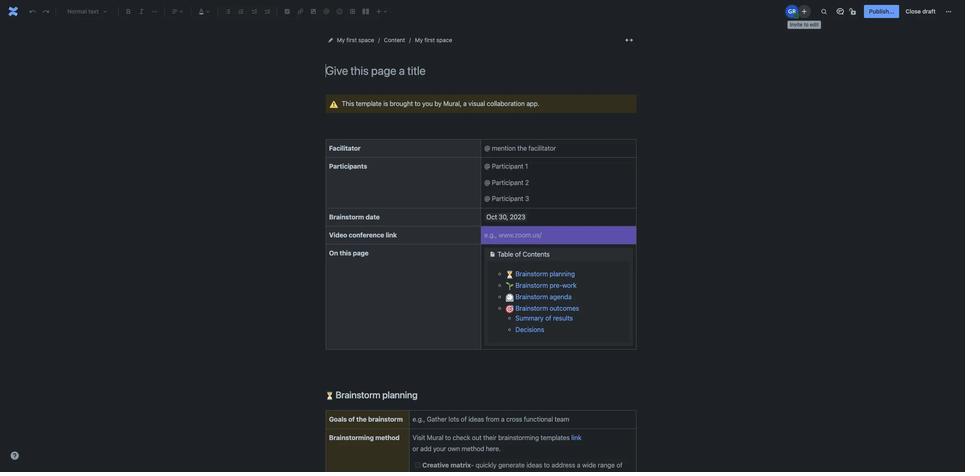 Task type: locate. For each thing, give the bounding box(es) containing it.
space for 1st the my first space link from the right
[[437, 36, 453, 43]]

to inside 'text box'
[[415, 100, 421, 107]]

0 horizontal spatial planning
[[383, 389, 418, 400]]

brainstorm for brainstorm pre-work link
[[516, 282, 548, 289]]

2 my first space from the left
[[415, 36, 453, 43]]

2 vertical spatial of
[[349, 416, 355, 423]]

2 my from the left
[[415, 36, 423, 43]]

link image
[[296, 7, 305, 16]]

0 horizontal spatial link
[[386, 231, 397, 239]]

find and replace image
[[820, 7, 830, 16]]

0 horizontal spatial first
[[347, 36, 357, 43]]

content
[[384, 36, 405, 43]]

my first space
[[337, 36, 374, 43], [415, 36, 453, 43]]

brainstorm planning up brainstorm pre-work
[[514, 270, 575, 278]]

of left the
[[349, 416, 355, 423]]

brainstorm outcomes
[[514, 305, 580, 312]]

first right the move this page icon
[[347, 36, 357, 43]]

goals of the brainstorm
[[329, 416, 403, 423]]

content link
[[384, 35, 405, 45]]

:timer: image
[[506, 294, 514, 302]]

0 vertical spatial brainstorm planning
[[514, 270, 575, 278]]

2 first from the left
[[425, 36, 435, 43]]

1 horizontal spatial brainstorm planning
[[514, 270, 575, 278]]

space
[[359, 36, 374, 43], [437, 36, 453, 43]]

results
[[554, 315, 573, 322]]

2 horizontal spatial of
[[546, 315, 552, 322]]

:seedling: image
[[506, 282, 514, 290], [506, 282, 514, 290]]

1 horizontal spatial my
[[415, 36, 423, 43]]

0 horizontal spatial of
[[349, 416, 355, 423]]

outcomes
[[550, 305, 580, 312]]

method
[[376, 434, 400, 441]]

brainstorm agenda
[[514, 293, 572, 301]]

1 space from the left
[[359, 36, 374, 43]]

video
[[329, 231, 347, 239]]

brainstorm planning up goals of the brainstorm
[[334, 389, 418, 400]]

:timer: image
[[506, 294, 514, 302]]

brainstorm up summary
[[516, 305, 548, 312]]

0 horizontal spatial my first space
[[337, 36, 374, 43]]

help image
[[10, 451, 20, 461]]

1 first from the left
[[347, 36, 357, 43]]

1 horizontal spatial first
[[425, 36, 435, 43]]

1 horizontal spatial my first space
[[415, 36, 453, 43]]

1 horizontal spatial of
[[515, 251, 521, 258]]

30,
[[499, 213, 509, 221]]

to left you
[[415, 100, 421, 107]]

my first space link
[[337, 35, 374, 45], [415, 35, 453, 45]]

more formatting image
[[150, 7, 160, 16]]

1 my from the left
[[337, 36, 345, 43]]

0 horizontal spatial space
[[359, 36, 374, 43]]

of
[[515, 251, 521, 258], [546, 315, 552, 322], [349, 416, 355, 423]]

work
[[563, 282, 577, 289]]

:hourglass_flowing_sand: image
[[326, 392, 334, 400], [326, 392, 334, 400]]

agenda
[[550, 293, 572, 301]]

the
[[357, 416, 367, 423]]

0 vertical spatial of
[[515, 251, 521, 258]]

my for first the my first space link
[[337, 36, 345, 43]]

brainstorm
[[329, 213, 364, 221], [516, 270, 548, 278], [516, 282, 548, 289], [516, 293, 548, 301], [516, 305, 548, 312], [336, 389, 381, 400]]

emoji image
[[335, 7, 345, 16]]

link
[[386, 231, 397, 239], [572, 434, 582, 441]]

mural,
[[444, 100, 462, 107]]

1 horizontal spatial planning
[[550, 270, 575, 278]]

of right table
[[515, 251, 521, 258]]

numbered list ⌘⇧7 image
[[236, 7, 246, 16]]

brainstorm outcomes link
[[506, 305, 580, 313]]

of down brainstorm outcomes
[[546, 315, 552, 322]]

Main content area, start typing to enter text. text field
[[321, 95, 642, 472]]

:hourglass_flowing_sand: image
[[506, 271, 514, 279], [506, 271, 514, 279]]

0 horizontal spatial to
[[415, 100, 421, 107]]

brainstorm for brainstorm planning link
[[516, 270, 548, 278]]

my first space right the content
[[415, 36, 453, 43]]

more image
[[945, 7, 954, 16]]

:dart: image
[[506, 305, 514, 313], [506, 305, 514, 313]]

by
[[435, 100, 442, 107]]

1 horizontal spatial space
[[437, 36, 453, 43]]

0 vertical spatial planning
[[550, 270, 575, 278]]

to
[[805, 22, 809, 28], [415, 100, 421, 107]]

1 vertical spatial link
[[572, 434, 582, 441]]

summary of results link
[[516, 315, 573, 322]]

0 horizontal spatial my first space link
[[337, 35, 374, 45]]

my first space right the move this page icon
[[337, 36, 374, 43]]

my right the content
[[415, 36, 423, 43]]

planning inside brainstorm planning link
[[550, 270, 575, 278]]

first
[[347, 36, 357, 43], [425, 36, 435, 43]]

of inside summary of results decisions
[[546, 315, 552, 322]]

my first space link right the move this page icon
[[337, 35, 374, 45]]

edit
[[811, 22, 819, 28]]

to left edit
[[805, 22, 809, 28]]

1 vertical spatial brainstorm planning
[[334, 389, 418, 400]]

confluence image
[[7, 5, 20, 18], [7, 5, 20, 18]]

0 vertical spatial to
[[805, 22, 809, 28]]

2 space from the left
[[437, 36, 453, 43]]

table of contents image
[[488, 250, 498, 259]]

a
[[464, 100, 467, 107]]

invite to edit
[[791, 22, 819, 28]]

to inside tooltip
[[805, 22, 809, 28]]

mention image
[[322, 7, 332, 16]]

this
[[342, 100, 355, 107]]

my first space for first the my first space link
[[337, 36, 374, 43]]

summary of results decisions
[[516, 315, 573, 333]]

brainstorm up brainstorm pre-work link
[[516, 270, 548, 278]]

1 my first space link from the left
[[337, 35, 374, 45]]

of for contents
[[515, 251, 521, 258]]

my right the move this page icon
[[337, 36, 345, 43]]

brainstorming
[[329, 434, 374, 441]]

brainstorm planning
[[514, 270, 575, 278], [334, 389, 418, 400]]

1 my first space from the left
[[337, 36, 374, 43]]

2023
[[510, 213, 526, 221]]

1 horizontal spatial to
[[805, 22, 809, 28]]

planning up brainstorm
[[383, 389, 418, 400]]

1 vertical spatial to
[[415, 100, 421, 107]]

on this page
[[329, 250, 369, 257]]

of for the
[[349, 416, 355, 423]]

0 horizontal spatial my
[[337, 36, 345, 43]]

my first space link right content link
[[415, 35, 453, 45]]

draft
[[923, 8, 936, 15]]

publish...
[[870, 8, 895, 15]]

my
[[337, 36, 345, 43], [415, 36, 423, 43]]

indent tab image
[[262, 7, 272, 16]]

0 horizontal spatial brainstorm planning
[[334, 389, 418, 400]]

1 horizontal spatial my first space link
[[415, 35, 453, 45]]

facilitator
[[329, 144, 361, 152]]

undo ⌘z image
[[28, 7, 38, 16]]

1 horizontal spatial link
[[572, 434, 582, 441]]

1 vertical spatial of
[[546, 315, 552, 322]]

layouts image
[[361, 7, 371, 16]]

my first space for 1st the my first space link from the right
[[415, 36, 453, 43]]

first right the content
[[425, 36, 435, 43]]

brainstorm down brainstorm pre-work link
[[516, 293, 548, 301]]

brainstorm planning link
[[506, 270, 575, 279]]

decisions link
[[516, 326, 545, 333]]

panel warning image
[[329, 99, 339, 109]]

planning up pre-
[[550, 270, 575, 278]]

brainstorm down brainstorm planning link
[[516, 282, 548, 289]]

invite to edit image
[[800, 6, 810, 16]]

planning
[[550, 270, 575, 278], [383, 389, 418, 400]]



Task type: vqa. For each thing, say whether or not it's contained in the screenshot.
'BRAINSTORM AGENDA'
yes



Task type: describe. For each thing, give the bounding box(es) containing it.
brainstorm pre-work link
[[506, 282, 577, 290]]

pre-
[[550, 282, 563, 289]]

video conference link
[[329, 231, 397, 239]]

page
[[353, 250, 369, 257]]

comment icon image
[[836, 7, 846, 16]]

bold ⌘b image
[[124, 7, 133, 16]]

1 vertical spatial planning
[[383, 389, 418, 400]]

invite
[[791, 22, 803, 28]]

no restrictions image
[[849, 7, 859, 16]]

app.
[[527, 100, 540, 107]]

conference
[[349, 231, 385, 239]]

brainstorming method
[[329, 434, 400, 441]]

action item image
[[283, 7, 292, 16]]

invite to edit tooltip
[[788, 21, 822, 29]]

brainstorm up video
[[329, 213, 364, 221]]

my for 1st the my first space link from the right
[[415, 36, 423, 43]]

brainstorm pre-work
[[514, 282, 577, 289]]

on
[[329, 250, 338, 257]]

publish... button
[[865, 5, 900, 18]]

first for 1st the my first space link from the right
[[425, 36, 435, 43]]

brainstorm up the
[[336, 389, 381, 400]]

close
[[906, 8, 922, 15]]

table
[[498, 251, 514, 258]]

greg robinson image
[[786, 5, 799, 18]]

0 vertical spatial link
[[386, 231, 397, 239]]

link link
[[572, 434, 582, 441]]

close draft button
[[902, 5, 941, 18]]

oct 30, 2023
[[487, 213, 526, 221]]

add image, video, or file image
[[309, 7, 319, 16]]

outdent ⇧tab image
[[249, 7, 259, 16]]

this
[[340, 250, 352, 257]]

first for first the my first space link
[[347, 36, 357, 43]]

brainstorm agenda link
[[506, 293, 572, 302]]

decisions
[[516, 326, 545, 333]]

this template is brought to you by mural, a visual collaboration app.
[[342, 100, 540, 107]]

space for first the my first space link
[[359, 36, 374, 43]]

of for results
[[546, 315, 552, 322]]

make page full-width image
[[625, 35, 634, 45]]

move this page image
[[327, 37, 334, 43]]

you
[[423, 100, 433, 107]]

collaboration
[[487, 100, 525, 107]]

template
[[356, 100, 382, 107]]

redo ⌘⇧z image
[[41, 7, 51, 16]]

oct
[[487, 213, 498, 221]]

participants
[[329, 163, 367, 170]]

table image
[[348, 7, 358, 16]]

bullet list ⌘⇧8 image
[[223, 7, 233, 16]]

is
[[384, 100, 388, 107]]

brainstorm
[[368, 416, 403, 423]]

summary
[[516, 315, 544, 322]]

brainstorm for brainstorm agenda link on the right of the page
[[516, 293, 548, 301]]

2 my first space link from the left
[[415, 35, 453, 45]]

brainstorm for brainstorm outcomes link
[[516, 305, 548, 312]]

brought
[[390, 100, 413, 107]]

contents
[[523, 251, 550, 258]]

visual
[[469, 100, 486, 107]]

date
[[366, 213, 380, 221]]

brainstorm date
[[329, 213, 380, 221]]

Give this page a title text field
[[326, 64, 637, 77]]

table of contents
[[498, 251, 550, 258]]

italic ⌘i image
[[137, 7, 147, 16]]

goals
[[329, 416, 347, 423]]

close draft
[[906, 8, 936, 15]]



